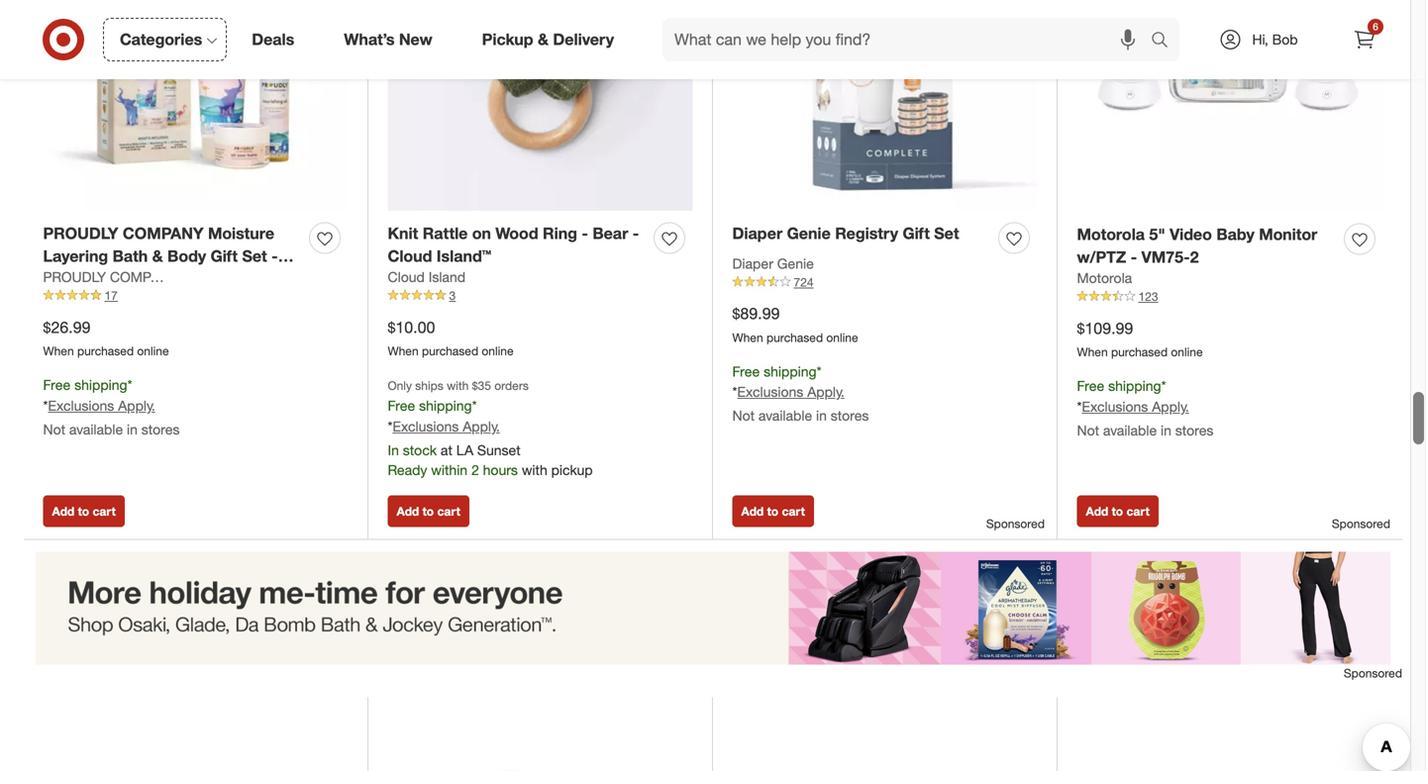 Task type: vqa. For each thing, say whether or not it's contained in the screenshot.
Add
yes



Task type: describe. For each thing, give the bounding box(es) containing it.
what's
[[344, 30, 395, 49]]

proudly company moisture layering bath & body gift set - 3ct
[[43, 224, 278, 288]]

moisture
[[208, 224, 274, 243]]

vm75-
[[1142, 248, 1190, 267]]

724
[[794, 275, 814, 290]]

stores for $89.99
[[831, 407, 869, 425]]

cloud inside knit rattle on wood ring - bear - cloud island™
[[388, 247, 432, 266]]

on
[[472, 224, 491, 243]]

exclusions for the exclusions apply. button for motorola 5" video baby monitor w/ptz - vm75-2
[[1082, 398, 1149, 415]]

free for the exclusions apply. button underneath $26.99 when purchased online
[[43, 377, 71, 394]]

purchased for $109.99
[[1112, 345, 1168, 360]]

when for $26.99
[[43, 344, 74, 359]]

diaper genie registry gift set
[[733, 224, 960, 243]]

sunset
[[477, 442, 521, 459]]

not for $89.99
[[733, 407, 755, 425]]

deals
[[252, 30, 295, 49]]

0 vertical spatial with
[[447, 378, 469, 393]]

deals link
[[235, 18, 319, 61]]

to for $26.99
[[78, 504, 89, 519]]

What can we help you find? suggestions appear below search field
[[663, 18, 1156, 61]]

la
[[456, 442, 474, 459]]

available for $89.99
[[759, 407, 813, 425]]

free shipping * * exclusions apply. not available in stores for $109.99
[[1077, 377, 1214, 439]]

apply. down "$109.99 when purchased online"
[[1152, 398, 1190, 415]]

online for $10.00
[[482, 344, 514, 359]]

genie for diaper genie
[[778, 255, 814, 272]]

3 link
[[388, 287, 693, 305]]

to for $109.99
[[1112, 504, 1124, 519]]

body
[[167, 247, 206, 266]]

motorola for motorola 5" video baby monitor w/ptz - vm75-2
[[1077, 225, 1145, 244]]

search
[[1142, 32, 1190, 51]]

free shipping * * exclusions apply. not available in stores for $89.99
[[733, 363, 869, 425]]

17
[[105, 288, 118, 303]]

add to cart for $10.00
[[397, 504, 461, 519]]

- right bear
[[633, 224, 639, 243]]

shipping inside only ships with $35 orders free shipping * * exclusions apply. in stock at  la sunset ready within 2 hours with pickup
[[419, 397, 472, 415]]

to for $89.99
[[767, 504, 779, 519]]

add for $10.00
[[397, 504, 419, 519]]

to for $10.00
[[423, 504, 434, 519]]

3ct
[[43, 269, 67, 288]]

add to cart button for $89.99
[[733, 496, 814, 528]]

what's new
[[344, 30, 433, 49]]

online for $26.99
[[137, 344, 169, 359]]

& inside proudly company moisture layering bath & body gift set - 3ct
[[152, 247, 163, 266]]

baby
[[1217, 225, 1255, 244]]

not for $109.99
[[1077, 422, 1100, 439]]

knit
[[388, 224, 418, 243]]

in
[[388, 442, 399, 459]]

bob
[[1273, 31, 1298, 48]]

exclusions apply. button for knit rattle on wood ring - bear - cloud island™
[[393, 417, 500, 437]]

when for $10.00
[[388, 344, 419, 359]]

* down $26.99
[[43, 397, 48, 414]]

new
[[399, 30, 433, 49]]

ring
[[543, 224, 578, 243]]

pickup & delivery
[[482, 30, 614, 49]]

- right ring
[[582, 224, 588, 243]]

stores for $109.99
[[1176, 422, 1214, 439]]

free for the exclusions apply. button for motorola 5" video baby monitor w/ptz - vm75-2
[[1077, 377, 1105, 395]]

motorola for motorola
[[1077, 270, 1133, 287]]

cart for $109.99
[[1127, 504, 1150, 519]]

bath
[[113, 247, 148, 266]]

purchased for $26.99
[[77, 344, 134, 359]]

only ships with $35 orders free shipping * * exclusions apply. in stock at  la sunset ready within 2 hours with pickup
[[388, 378, 593, 479]]

$35
[[472, 378, 491, 393]]

free inside only ships with $35 orders free shipping * * exclusions apply. in stock at  la sunset ready within 2 hours with pickup
[[388, 397, 415, 415]]

hi,
[[1253, 31, 1269, 48]]

0 horizontal spatial free shipping * * exclusions apply. not available in stores
[[43, 377, 180, 438]]

motorola 5" video baby monitor w/ptz - vm75-2
[[1077, 225, 1318, 267]]

6 link
[[1343, 18, 1387, 61]]

motorola 5" video baby monitor w/ptz - vm75-2 link
[[1077, 223, 1337, 269]]

categories link
[[103, 18, 227, 61]]

genie for diaper genie registry gift set
[[787, 224, 831, 243]]

17 link
[[43, 287, 348, 305]]

in for $109.99
[[1161, 422, 1172, 439]]

shipping for the exclusions apply. button for diaper genie registry gift set
[[764, 363, 817, 380]]

what's new link
[[327, 18, 457, 61]]

sponsored for diaper genie registry gift set
[[987, 517, 1045, 532]]

set inside proudly company moisture layering bath & body gift set - 3ct
[[242, 247, 267, 266]]

knit rattle on wood ring - bear - cloud island™ link
[[388, 222, 646, 268]]

diaper genie link
[[733, 254, 814, 274]]

* down $35
[[472, 397, 477, 415]]

pickup
[[482, 30, 534, 49]]

proudly for proudly company moisture layering bath & body gift set - 3ct
[[43, 224, 118, 243]]

$10.00
[[388, 318, 435, 337]]

island™
[[437, 247, 492, 266]]

$109.99
[[1077, 319, 1134, 338]]

exclusions apply. button for motorola 5" video baby monitor w/ptz - vm75-2
[[1082, 397, 1190, 417]]

delivery
[[553, 30, 614, 49]]

advertisement region
[[24, 552, 1403, 665]]

shipping for the exclusions apply. button underneath $26.99 when purchased online
[[74, 377, 127, 394]]

layering
[[43, 247, 108, 266]]

bear
[[593, 224, 628, 243]]

motorola link
[[1077, 269, 1133, 288]]

cloud island link
[[388, 268, 466, 287]]



Task type: locate. For each thing, give the bounding box(es) containing it.
online inside "$109.99 when purchased online"
[[1171, 345, 1203, 360]]

exclusions
[[738, 384, 804, 401], [48, 397, 114, 414], [1082, 398, 1149, 415], [393, 418, 459, 435]]

available down the $89.99 when purchased online
[[759, 407, 813, 425]]

& inside pickup & delivery link
[[538, 30, 549, 49]]

1 horizontal spatial with
[[522, 462, 548, 479]]

1 horizontal spatial set
[[935, 224, 960, 243]]

proudly inside proudly company link
[[43, 269, 106, 286]]

0 vertical spatial cloud
[[388, 247, 432, 266]]

* down $109.99
[[1077, 398, 1082, 415]]

island
[[429, 269, 466, 286]]

1 horizontal spatial available
[[759, 407, 813, 425]]

proudly inside proudly company moisture layering bath & body gift set - 3ct
[[43, 224, 118, 243]]

ships
[[415, 378, 444, 393]]

add for $26.99
[[52, 504, 75, 519]]

apply. down the $89.99 when purchased online
[[808, 384, 845, 401]]

3 add to cart from the left
[[742, 504, 805, 519]]

purchased for $10.00
[[422, 344, 479, 359]]

gift inside proudly company moisture layering bath & body gift set - 3ct
[[211, 247, 238, 266]]

knit rattle on wood ring - bear - cloud island™
[[388, 224, 639, 266]]

cart
[[93, 504, 116, 519], [437, 504, 461, 519], [782, 504, 805, 519], [1127, 504, 1150, 519]]

purchased down $109.99
[[1112, 345, 1168, 360]]

w/ptz
[[1077, 248, 1127, 267]]

0 vertical spatial diaper
[[733, 224, 783, 243]]

shipping
[[764, 363, 817, 380], [74, 377, 127, 394], [1109, 377, 1162, 395], [419, 397, 472, 415]]

when down $10.00
[[388, 344, 419, 359]]

2 down video
[[1190, 248, 1199, 267]]

$26.99
[[43, 318, 91, 337]]

0 horizontal spatial not
[[43, 421, 65, 438]]

purchased down $26.99
[[77, 344, 134, 359]]

cloud down knit on the top left of page
[[388, 247, 432, 266]]

3 add from the left
[[742, 504, 764, 519]]

free down $109.99
[[1077, 377, 1105, 395]]

exclusions up the stock
[[393, 418, 459, 435]]

2 inside motorola 5" video baby monitor w/ptz - vm75-2
[[1190, 248, 1199, 267]]

1 vertical spatial with
[[522, 462, 548, 479]]

1 horizontal spatial stores
[[831, 407, 869, 425]]

masimo stork vitals smart home baby monitoring system image
[[43, 717, 348, 772], [43, 717, 348, 772]]

* down the $89.99 when purchased online
[[817, 363, 822, 380]]

0 horizontal spatial &
[[152, 247, 163, 266]]

gift right registry
[[903, 224, 930, 243]]

* down $89.99
[[733, 384, 738, 401]]

with right hours
[[522, 462, 548, 479]]

ready
[[388, 462, 427, 479]]

0 vertical spatial motorola
[[1077, 225, 1145, 244]]

motorola up w/ptz
[[1077, 225, 1145, 244]]

online inside $26.99 when purchased online
[[137, 344, 169, 359]]

registry
[[835, 224, 899, 243]]

purchased inside the $89.99 when purchased online
[[767, 330, 823, 345]]

not
[[733, 407, 755, 425], [43, 421, 65, 438], [1077, 422, 1100, 439]]

& right bath
[[152, 247, 163, 266]]

disney bumkins 2pc disney mickey mouse dinnerware set - light blue image
[[388, 717, 693, 772], [388, 717, 693, 772]]

$109.99 when purchased online
[[1077, 319, 1203, 360]]

1 vertical spatial set
[[242, 247, 267, 266]]

diaper up $89.99
[[733, 255, 774, 272]]

2 horizontal spatial free shipping * * exclusions apply. not available in stores
[[1077, 377, 1214, 439]]

exclusions apply. button up at
[[393, 417, 500, 437]]

1 motorola from the top
[[1077, 225, 1145, 244]]

hours
[[483, 462, 518, 479]]

2 horizontal spatial available
[[1104, 422, 1157, 439]]

724 link
[[733, 274, 1038, 291]]

0 horizontal spatial set
[[242, 247, 267, 266]]

to
[[78, 504, 89, 519], [423, 504, 434, 519], [767, 504, 779, 519], [1112, 504, 1124, 519]]

purchased down $89.99
[[767, 330, 823, 345]]

only
[[388, 378, 412, 393]]

2 diaper from the top
[[733, 255, 774, 272]]

3
[[449, 288, 456, 303]]

purchased up ships on the left of page
[[422, 344, 479, 359]]

set down moisture
[[242, 247, 267, 266]]

exclusions inside only ships with $35 orders free shipping * * exclusions apply. in stock at  la sunset ready within 2 hours with pickup
[[393, 418, 459, 435]]

shipping down ships on the left of page
[[419, 397, 472, 415]]

pickup
[[551, 462, 593, 479]]

4 to from the left
[[1112, 504, 1124, 519]]

$10.00 when purchased online
[[388, 318, 514, 359]]

add to cart for $89.99
[[742, 504, 805, 519]]

exclusions for the exclusions apply. button for diaper genie registry gift set
[[738, 384, 804, 401]]

stores
[[831, 407, 869, 425], [141, 421, 180, 438], [1176, 422, 1214, 439]]

motorola inside motorola 5" video baby monitor w/ptz - vm75-2
[[1077, 225, 1145, 244]]

when inside the $10.00 when purchased online
[[388, 344, 419, 359]]

5"
[[1150, 225, 1166, 244]]

when inside the $89.99 when purchased online
[[733, 330, 764, 345]]

shipping down "$109.99 when purchased online"
[[1109, 377, 1162, 395]]

purchased inside the $10.00 when purchased online
[[422, 344, 479, 359]]

in for $89.99
[[816, 407, 827, 425]]

add to cart button for $10.00
[[388, 496, 469, 528]]

in down "$109.99 when purchased online"
[[1161, 422, 1172, 439]]

apply. up la at the bottom of page
[[463, 418, 500, 435]]

1 vertical spatial genie
[[778, 255, 814, 272]]

add to cart for $109.99
[[1086, 504, 1150, 519]]

1 vertical spatial gift
[[211, 247, 238, 266]]

available down "$109.99 when purchased online"
[[1104, 422, 1157, 439]]

1 vertical spatial diaper
[[733, 255, 774, 272]]

1 horizontal spatial free shipping * * exclusions apply. not available in stores
[[733, 363, 869, 425]]

0 horizontal spatial with
[[447, 378, 469, 393]]

proudly
[[43, 224, 118, 243], [43, 269, 106, 286]]

genie up diaper genie at the top
[[787, 224, 831, 243]]

monitor
[[1259, 225, 1318, 244]]

shipping down the $89.99 when purchased online
[[764, 363, 817, 380]]

2 down la at the bottom of page
[[472, 462, 479, 479]]

1 vertical spatial &
[[152, 247, 163, 266]]

gift
[[903, 224, 930, 243], [211, 247, 238, 266]]

at
[[441, 442, 453, 459]]

free down only on the left of page
[[388, 397, 415, 415]]

free down $26.99
[[43, 377, 71, 394]]

within
[[431, 462, 468, 479]]

motorola down w/ptz
[[1077, 270, 1133, 287]]

0 horizontal spatial available
[[69, 421, 123, 438]]

free down $89.99
[[733, 363, 760, 380]]

123
[[1139, 289, 1159, 304]]

online down '17' "link"
[[137, 344, 169, 359]]

when down $89.99
[[733, 330, 764, 345]]

1 horizontal spatial gift
[[903, 224, 930, 243]]

4 add to cart from the left
[[1086, 504, 1150, 519]]

4 cart from the left
[[1127, 504, 1150, 519]]

baby einstein opus's sea of senses gift set - 3pc image
[[1077, 717, 1384, 772], [1077, 717, 1384, 772]]

online down 123 link
[[1171, 345, 1203, 360]]

add to cart button for $26.99
[[43, 496, 125, 528]]

cart for $26.99
[[93, 504, 116, 519]]

$26.99 when purchased online
[[43, 318, 169, 359]]

4 add to cart button from the left
[[1077, 496, 1159, 528]]

2 cloud from the top
[[388, 269, 425, 286]]

knit rattle on wood ring - bear - cloud island™ image
[[388, 0, 693, 211], [388, 0, 693, 211]]

categories
[[120, 30, 202, 49]]

* down $26.99 when purchased online
[[127, 377, 132, 394]]

1 vertical spatial proudly
[[43, 269, 106, 286]]

purchased inside $26.99 when purchased online
[[77, 344, 134, 359]]

proudly for proudly company
[[43, 269, 106, 286]]

exclusions apply. button
[[738, 383, 845, 402], [48, 396, 155, 416], [1082, 397, 1190, 417], [393, 417, 500, 437]]

0 vertical spatial gift
[[903, 224, 930, 243]]

apply.
[[808, 384, 845, 401], [118, 397, 155, 414], [1152, 398, 1190, 415], [463, 418, 500, 435]]

2 inside only ships with $35 orders free shipping * * exclusions apply. in stock at  la sunset ready within 2 hours with pickup
[[472, 462, 479, 479]]

apply. inside only ships with $35 orders free shipping * * exclusions apply. in stock at  la sunset ready within 2 hours with pickup
[[463, 418, 500, 435]]

apply. down $26.99 when purchased online
[[118, 397, 155, 414]]

2 cart from the left
[[437, 504, 461, 519]]

proudly company link
[[43, 268, 178, 287]]

1 add to cart from the left
[[52, 504, 116, 519]]

0 horizontal spatial gift
[[211, 247, 238, 266]]

exclusions down $26.99 when purchased online
[[48, 397, 114, 414]]

2 motorola from the top
[[1077, 270, 1133, 287]]

1 vertical spatial company
[[110, 269, 178, 286]]

sponsored
[[987, 517, 1045, 532], [1332, 517, 1391, 532], [1344, 666, 1403, 681]]

1 diaper from the top
[[733, 224, 783, 243]]

add
[[52, 504, 75, 519], [397, 504, 419, 519], [742, 504, 764, 519], [1086, 504, 1109, 519]]

diaper for diaper genie registry gift set
[[733, 224, 783, 243]]

online
[[827, 330, 859, 345], [137, 344, 169, 359], [482, 344, 514, 359], [1171, 345, 1203, 360]]

with left $35
[[447, 378, 469, 393]]

123 link
[[1077, 288, 1384, 306]]

- inside proudly company moisture layering bath & body gift set - 3ct
[[272, 247, 278, 266]]

exclusions apply. button for diaper genie registry gift set
[[738, 383, 845, 402]]

& right pickup
[[538, 30, 549, 49]]

add to cart button for $109.99
[[1077, 496, 1159, 528]]

diaper
[[733, 224, 783, 243], [733, 255, 774, 272]]

0 horizontal spatial in
[[127, 421, 138, 438]]

online inside the $89.99 when purchased online
[[827, 330, 859, 345]]

0 vertical spatial 2
[[1190, 248, 1199, 267]]

free shipping * * exclusions apply. not available in stores down "$109.99 when purchased online"
[[1077, 377, 1214, 439]]

rattle
[[423, 224, 468, 243]]

0 vertical spatial company
[[123, 224, 204, 243]]

add to cart
[[52, 504, 116, 519], [397, 504, 461, 519], [742, 504, 805, 519], [1086, 504, 1150, 519]]

2 add to cart from the left
[[397, 504, 461, 519]]

gift down moisture
[[211, 247, 238, 266]]

company inside proudly company moisture layering bath & body gift set - 3ct
[[123, 224, 204, 243]]

diaper up diaper genie at the top
[[733, 224, 783, 243]]

add for $109.99
[[1086, 504, 1109, 519]]

free shipping * * exclusions apply. not available in stores down the $89.99 when purchased online
[[733, 363, 869, 425]]

genie up 724
[[778, 255, 814, 272]]

add to cart button
[[43, 496, 125, 528], [388, 496, 469, 528], [733, 496, 814, 528], [1077, 496, 1159, 528]]

free shipping * * exclusions apply. not available in stores
[[733, 363, 869, 425], [43, 377, 180, 438], [1077, 377, 1214, 439]]

2 horizontal spatial stores
[[1176, 422, 1214, 439]]

diaper genie registry gift set image
[[733, 0, 1038, 211], [733, 0, 1038, 211]]

1 horizontal spatial 2
[[1190, 248, 1199, 267]]

2 horizontal spatial in
[[1161, 422, 1172, 439]]

genie
[[787, 224, 831, 243], [778, 255, 814, 272]]

diaper genie registry gift set link
[[733, 222, 960, 245]]

add for $89.99
[[742, 504, 764, 519]]

2 to from the left
[[423, 504, 434, 519]]

1 cloud from the top
[[388, 247, 432, 266]]

pickup & delivery link
[[465, 18, 639, 61]]

when
[[733, 330, 764, 345], [43, 344, 74, 359], [388, 344, 419, 359], [1077, 345, 1108, 360]]

$89.99 when purchased online
[[733, 304, 859, 345]]

1 vertical spatial cloud
[[388, 269, 425, 286]]

cloud
[[388, 247, 432, 266], [388, 269, 425, 286]]

online for $109.99
[[1171, 345, 1203, 360]]

2 proudly from the top
[[43, 269, 106, 286]]

0 horizontal spatial stores
[[141, 421, 180, 438]]

sponsored for motorola 5" video baby monitor w/ptz - vm75-2
[[1332, 517, 1391, 532]]

online for $89.99
[[827, 330, 859, 345]]

- inside motorola 5" video baby monitor w/ptz - vm75-2
[[1131, 248, 1138, 267]]

3 add to cart button from the left
[[733, 496, 814, 528]]

purchased
[[767, 330, 823, 345], [77, 344, 134, 359], [422, 344, 479, 359], [1112, 345, 1168, 360]]

free shipping * * exclusions apply. not available in stores down $26.99 when purchased online
[[43, 377, 180, 438]]

1 add from the left
[[52, 504, 75, 519]]

diaper genie
[[733, 255, 814, 272]]

3 to from the left
[[767, 504, 779, 519]]

purchased inside "$109.99 when purchased online"
[[1112, 345, 1168, 360]]

3 cart from the left
[[782, 504, 805, 519]]

ingenuity cozy spot reversible duvet activity gym with wooden toy bar image
[[733, 717, 1038, 772], [733, 717, 1038, 772]]

company for proudly company moisture layering bath & body gift set - 3ct
[[123, 224, 204, 243]]

proudly down layering
[[43, 269, 106, 286]]

cart for $89.99
[[782, 504, 805, 519]]

2
[[1190, 248, 1199, 267], [472, 462, 479, 479]]

purchased for $89.99
[[767, 330, 823, 345]]

- down moisture
[[272, 247, 278, 266]]

free for the exclusions apply. button for diaper genie registry gift set
[[733, 363, 760, 380]]

shipping for the exclusions apply. button for motorola 5" video baby monitor w/ptz - vm75-2
[[1109, 377, 1162, 395]]

when inside "$109.99 when purchased online"
[[1077, 345, 1108, 360]]

proudly company moisture layering bath & body gift set - 3ct link
[[43, 222, 302, 288]]

exclusions down the $89.99 when purchased online
[[738, 384, 804, 401]]

when down $109.99
[[1077, 345, 1108, 360]]

1 horizontal spatial &
[[538, 30, 549, 49]]

motorola 5" video baby monitor w/ptz - vm75-2 image
[[1077, 0, 1384, 212], [1077, 0, 1384, 212]]

exclusions for the exclusions apply. button underneath $26.99 when purchased online
[[48, 397, 114, 414]]

cloud island
[[388, 269, 466, 286]]

0 vertical spatial proudly
[[43, 224, 118, 243]]

company for proudly company
[[110, 269, 178, 286]]

*
[[817, 363, 822, 380], [127, 377, 132, 394], [1162, 377, 1167, 395], [733, 384, 738, 401], [43, 397, 48, 414], [472, 397, 477, 415], [1077, 398, 1082, 415], [388, 418, 393, 435]]

1 to from the left
[[78, 504, 89, 519]]

shipping down $26.99 when purchased online
[[74, 377, 127, 394]]

when inside $26.99 when purchased online
[[43, 344, 74, 359]]

available for $109.99
[[1104, 422, 1157, 439]]

1 vertical spatial motorola
[[1077, 270, 1133, 287]]

online up the orders
[[482, 344, 514, 359]]

motorola
[[1077, 225, 1145, 244], [1077, 270, 1133, 287]]

when down $26.99
[[43, 344, 74, 359]]

stock
[[403, 442, 437, 459]]

0 vertical spatial &
[[538, 30, 549, 49]]

available down $26.99 when purchased online
[[69, 421, 123, 438]]

1 add to cart button from the left
[[43, 496, 125, 528]]

$89.99
[[733, 304, 780, 324]]

cloud left island at left top
[[388, 269, 425, 286]]

* up in
[[388, 418, 393, 435]]

proudly company
[[43, 269, 178, 286]]

proudly company moisture layering bath & body gift set - 3ct image
[[43, 0, 348, 211], [43, 0, 348, 211]]

exclusions apply. button down $26.99 when purchased online
[[48, 396, 155, 416]]

exclusions down "$109.99 when purchased online"
[[1082, 398, 1149, 415]]

set up 724 link
[[935, 224, 960, 243]]

online inside the $10.00 when purchased online
[[482, 344, 514, 359]]

in down the $89.99 when purchased online
[[816, 407, 827, 425]]

- left vm75-
[[1131, 248, 1138, 267]]

cart for $10.00
[[437, 504, 461, 519]]

in down $26.99 when purchased online
[[127, 421, 138, 438]]

2 horizontal spatial not
[[1077, 422, 1100, 439]]

exclusions apply. button down the $89.99 when purchased online
[[738, 383, 845, 402]]

set
[[935, 224, 960, 243], [242, 247, 267, 266]]

hi, bob
[[1253, 31, 1298, 48]]

orders
[[495, 378, 529, 393]]

exclusions apply. button down "$109.99 when purchased online"
[[1082, 397, 1190, 417]]

company up body
[[123, 224, 204, 243]]

online down 724 link
[[827, 330, 859, 345]]

1 horizontal spatial not
[[733, 407, 755, 425]]

video
[[1170, 225, 1213, 244]]

4 add from the left
[[1086, 504, 1109, 519]]

available
[[759, 407, 813, 425], [69, 421, 123, 438], [1104, 422, 1157, 439]]

1 proudly from the top
[[43, 224, 118, 243]]

0 vertical spatial genie
[[787, 224, 831, 243]]

diaper for diaper genie
[[733, 255, 774, 272]]

proudly up layering
[[43, 224, 118, 243]]

0 horizontal spatial 2
[[472, 462, 479, 479]]

1 cart from the left
[[93, 504, 116, 519]]

company
[[123, 224, 204, 243], [110, 269, 178, 286]]

1 horizontal spatial in
[[816, 407, 827, 425]]

company down bath
[[110, 269, 178, 286]]

wood
[[496, 224, 539, 243]]

1 vertical spatial 2
[[472, 462, 479, 479]]

add to cart for $26.99
[[52, 504, 116, 519]]

free
[[733, 363, 760, 380], [43, 377, 71, 394], [1077, 377, 1105, 395], [388, 397, 415, 415]]

search button
[[1142, 18, 1190, 65]]

6
[[1373, 20, 1379, 33]]

0 vertical spatial set
[[935, 224, 960, 243]]

&
[[538, 30, 549, 49], [152, 247, 163, 266]]

when for $109.99
[[1077, 345, 1108, 360]]

2 add from the left
[[397, 504, 419, 519]]

when for $89.99
[[733, 330, 764, 345]]

gift inside diaper genie registry gift set link
[[903, 224, 930, 243]]

2 add to cart button from the left
[[388, 496, 469, 528]]

* down "$109.99 when purchased online"
[[1162, 377, 1167, 395]]



